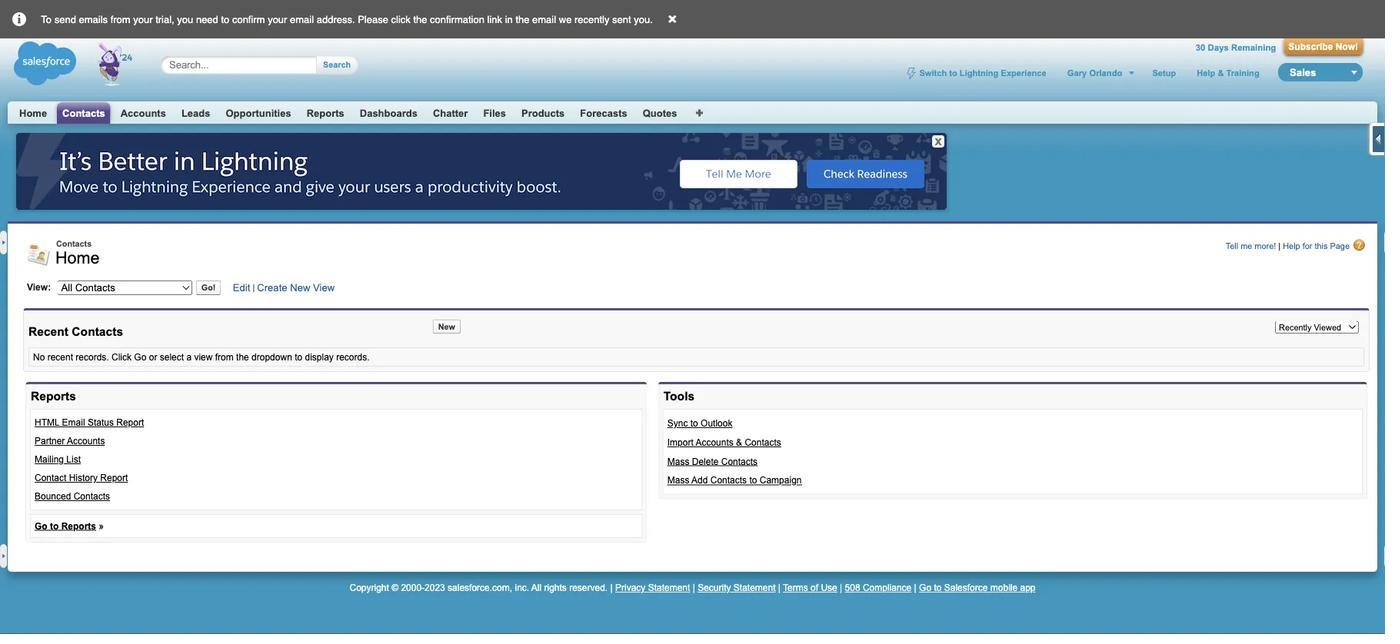Task type: locate. For each thing, give the bounding box(es) containing it.
1 horizontal spatial help
[[1283, 242, 1301, 251]]

statement
[[648, 583, 690, 594], [734, 583, 776, 594]]

report right history
[[100, 473, 128, 484]]

help & training link
[[1196, 68, 1261, 78]]

info image
[[0, 0, 38, 27]]

1 horizontal spatial the
[[413, 13, 427, 25]]

edit | create new view
[[233, 282, 335, 294]]

| left privacy at the bottom of page
[[610, 583, 613, 594]]

statement right privacy at the bottom of page
[[648, 583, 690, 594]]

tell
[[1226, 242, 1239, 251]]

contacts home
[[55, 239, 100, 267]]

import
[[668, 438, 694, 448]]

go down bounced
[[35, 521, 47, 532]]

terms
[[783, 583, 808, 594]]

reports left dashboards link
[[307, 107, 344, 119]]

mailing list link
[[35, 455, 81, 465]]

0 horizontal spatial statement
[[648, 583, 690, 594]]

reports
[[307, 107, 344, 119], [31, 390, 76, 404], [61, 521, 96, 532]]

go left or
[[134, 352, 146, 363]]

0 horizontal spatial help
[[1197, 68, 1216, 78]]

email left "address."
[[290, 13, 314, 25]]

mass
[[668, 457, 690, 467], [668, 476, 690, 486]]

use
[[821, 583, 838, 594]]

mass delete contacts link
[[668, 457, 758, 467]]

1 statement from the left
[[648, 583, 690, 594]]

contacts right contact 'image'
[[56, 239, 92, 249]]

the left the dropdown
[[236, 352, 249, 363]]

mobile
[[991, 583, 1018, 594]]

x
[[935, 136, 942, 147]]

1 horizontal spatial email
[[532, 13, 556, 25]]

for
[[1303, 242, 1313, 251]]

mass down import
[[668, 457, 690, 467]]

partner accounts
[[35, 436, 105, 447]]

| right 'more!' at top right
[[1279, 242, 1281, 251]]

contacts down mass delete contacts link
[[711, 476, 747, 486]]

0 vertical spatial help
[[1197, 68, 1216, 78]]

link
[[487, 13, 502, 25]]

| left 508
[[840, 583, 843, 594]]

& up 'mass delete contacts'
[[736, 438, 742, 448]]

contact history report
[[35, 473, 128, 484]]

1 vertical spatial help
[[1283, 242, 1301, 251]]

records.
[[76, 352, 109, 363], [336, 352, 370, 363]]

view
[[313, 282, 335, 294]]

1 horizontal spatial go
[[134, 352, 146, 363]]

products link
[[522, 107, 565, 119]]

the right in
[[516, 13, 530, 25]]

home left contacts "link"
[[19, 107, 47, 119]]

1 mass from the top
[[668, 457, 690, 467]]

of
[[811, 583, 819, 594]]

0 horizontal spatial your
[[133, 13, 153, 25]]

| left terms on the right bottom of page
[[778, 583, 781, 594]]

2 vertical spatial go
[[919, 583, 932, 594]]

more!
[[1255, 242, 1277, 251]]

status
[[88, 418, 114, 428]]

0 horizontal spatial records.
[[76, 352, 109, 363]]

bounced contacts
[[35, 492, 110, 502]]

mailing
[[35, 455, 64, 465]]

reports up "html" at the bottom left of page
[[31, 390, 76, 404]]

to
[[41, 13, 52, 25]]

reserved.
[[569, 583, 608, 594]]

all
[[531, 583, 542, 594]]

accounts for reports
[[67, 436, 105, 447]]

partner accounts link
[[35, 436, 105, 447]]

2 horizontal spatial the
[[516, 13, 530, 25]]

a
[[186, 352, 192, 363]]

from right emails
[[111, 13, 131, 25]]

0 horizontal spatial go
[[35, 521, 47, 532]]

quotes
[[643, 107, 677, 119]]

0 horizontal spatial from
[[111, 13, 131, 25]]

to left the display
[[295, 352, 302, 363]]

rights
[[544, 583, 567, 594]]

report
[[116, 418, 144, 428], [100, 473, 128, 484]]

0 horizontal spatial accounts
[[67, 436, 105, 447]]

new
[[290, 282, 310, 294]]

1 your from the left
[[133, 13, 153, 25]]

reports left "»"
[[61, 521, 96, 532]]

None button
[[1284, 38, 1363, 55], [317, 56, 351, 74], [196, 281, 221, 295], [433, 320, 461, 334], [1284, 38, 1363, 55], [317, 56, 351, 74], [196, 281, 221, 295], [433, 320, 461, 334]]

records. left click
[[76, 352, 109, 363]]

& left the "training"
[[1218, 68, 1224, 78]]

switch to lightning experience link
[[905, 67, 1048, 80]]

chatter
[[433, 107, 468, 119]]

help left for
[[1283, 242, 1301, 251]]

the
[[413, 13, 427, 25], [516, 13, 530, 25], [236, 352, 249, 363]]

please
[[358, 13, 388, 25]]

contacts down salesforce.com image
[[62, 107, 105, 119]]

page
[[1331, 242, 1350, 251]]

your right confirm
[[268, 13, 287, 25]]

1 vertical spatial home
[[55, 249, 100, 267]]

| inside edit | create new view
[[253, 283, 255, 292]]

the right 'click'
[[413, 13, 427, 25]]

| right edit link
[[253, 283, 255, 292]]

0 vertical spatial go
[[134, 352, 146, 363]]

help for this page
[[1283, 242, 1350, 251]]

tell me more! link
[[1226, 242, 1277, 251]]

contacts inside contacts home
[[56, 239, 92, 249]]

email
[[62, 418, 85, 428]]

|
[[1279, 242, 1281, 251], [253, 283, 255, 292], [610, 583, 613, 594], [693, 583, 695, 594], [778, 583, 781, 594], [840, 583, 843, 594], [914, 583, 917, 594]]

lightning
[[960, 68, 999, 78]]

2 horizontal spatial go
[[919, 583, 932, 594]]

emails
[[79, 13, 108, 25]]

address.
[[317, 13, 355, 25]]

email left we
[[532, 13, 556, 25]]

0 vertical spatial &
[[1218, 68, 1224, 78]]

you
[[177, 13, 193, 25]]

contact history report link
[[35, 473, 128, 484]]

records. right the display
[[336, 352, 370, 363]]

all tabs image
[[696, 107, 705, 117]]

accounts for tools
[[696, 438, 734, 448]]

accounts down html email status report
[[67, 436, 105, 447]]

contacts link
[[62, 107, 105, 120]]

to left salesforce
[[934, 583, 942, 594]]

sync to outlook
[[668, 418, 733, 429]]

0 horizontal spatial email
[[290, 13, 314, 25]]

you.
[[634, 13, 653, 25]]

email
[[290, 13, 314, 25], [532, 13, 556, 25]]

1 horizontal spatial records.
[[336, 352, 370, 363]]

0 horizontal spatial home
[[19, 107, 47, 119]]

html email status report link
[[35, 418, 144, 428]]

display
[[305, 352, 334, 363]]

0 horizontal spatial &
[[736, 438, 742, 448]]

mass left add
[[668, 476, 690, 486]]

go to reports »
[[35, 521, 104, 532]]

switch to lightning experience
[[920, 68, 1047, 78]]

terms of use link
[[783, 583, 838, 594]]

security
[[698, 583, 731, 594]]

0 vertical spatial mass
[[668, 457, 690, 467]]

1 horizontal spatial your
[[268, 13, 287, 25]]

help for help for this page
[[1283, 242, 1301, 251]]

1 horizontal spatial from
[[215, 352, 234, 363]]

statement right security
[[734, 583, 776, 594]]

help down 30 on the right top
[[1197, 68, 1216, 78]]

1 horizontal spatial home
[[55, 249, 100, 267]]

leads
[[181, 107, 210, 119]]

2 vertical spatial reports
[[61, 521, 96, 532]]

from right view
[[215, 352, 234, 363]]

1 horizontal spatial statement
[[734, 583, 776, 594]]

mass for mass add contacts to campaign
[[668, 476, 690, 486]]

1 horizontal spatial &
[[1218, 68, 1224, 78]]

accounts left leads
[[121, 107, 166, 119]]

tools
[[664, 390, 695, 404]]

0 vertical spatial home
[[19, 107, 47, 119]]

1 vertical spatial mass
[[668, 476, 690, 486]]

contacts down history
[[74, 492, 110, 502]]

bounced
[[35, 492, 71, 502]]

history
[[69, 473, 98, 484]]

me
[[1241, 242, 1253, 251]]

1 vertical spatial &
[[736, 438, 742, 448]]

select
[[160, 352, 184, 363]]

mass add contacts to campaign link
[[668, 476, 802, 486]]

accounts up mass delete contacts link
[[696, 438, 734, 448]]

quotes link
[[643, 107, 677, 119]]

home right contact 'image'
[[55, 249, 100, 267]]

to right the need
[[221, 13, 229, 25]]

go to reports link
[[35, 521, 96, 532]]

your left trial,
[[133, 13, 153, 25]]

to send emails from your trial, you need to confirm your email address. please click the confirmation link in the email we recently sent you.
[[41, 13, 653, 25]]

2 mass from the top
[[668, 476, 690, 486]]

help for this page link
[[1283, 239, 1366, 252]]

sent
[[612, 13, 631, 25]]

2 horizontal spatial accounts
[[696, 438, 734, 448]]

report right status on the bottom of page
[[116, 418, 144, 428]]

tell me more! |
[[1226, 242, 1283, 251]]

1 vertical spatial report
[[100, 473, 128, 484]]

go right compliance
[[919, 583, 932, 594]]

this
[[1315, 242, 1328, 251]]



Task type: vqa. For each thing, say whether or not it's contained in the screenshot.
the bottom Badges
no



Task type: describe. For each thing, give the bounding box(es) containing it.
products
[[522, 107, 565, 119]]

2023
[[425, 583, 445, 594]]

1 vertical spatial reports
[[31, 390, 76, 404]]

or
[[149, 352, 157, 363]]

0 vertical spatial from
[[111, 13, 131, 25]]

go to salesforce mobile app link
[[919, 583, 1036, 594]]

list
[[66, 455, 81, 465]]

1 horizontal spatial accounts
[[121, 107, 166, 119]]

| right compliance
[[914, 583, 917, 594]]

view:
[[27, 282, 51, 292]]

trial,
[[156, 13, 174, 25]]

opportunities link
[[226, 107, 291, 119]]

no
[[33, 352, 45, 363]]

30
[[1196, 42, 1206, 52]]

html
[[35, 418, 59, 428]]

remaining
[[1232, 42, 1277, 52]]

to right sync
[[691, 418, 698, 429]]

experience
[[1001, 68, 1047, 78]]

days
[[1208, 42, 1229, 52]]

1 vertical spatial from
[[215, 352, 234, 363]]

setup link
[[1151, 68, 1178, 78]]

campaign
[[760, 476, 802, 486]]

2 statement from the left
[[734, 583, 776, 594]]

chatter link
[[433, 107, 468, 119]]

1 records. from the left
[[76, 352, 109, 363]]

recent contacts
[[28, 325, 123, 339]]

orlando
[[1090, 68, 1123, 78]]

in
[[505, 13, 513, 25]]

contacts up click
[[72, 325, 123, 339]]

salesforce.com image
[[10, 38, 145, 88]]

dropdown
[[252, 352, 292, 363]]

salesforce
[[945, 583, 988, 594]]

view
[[194, 352, 213, 363]]

x link
[[932, 135, 945, 148]]

508 compliance link
[[845, 583, 912, 594]]

no recent records. click go or select a view from the dropdown to display records.
[[33, 352, 370, 363]]

30 days remaining
[[1196, 42, 1277, 52]]

inc.
[[515, 583, 529, 594]]

app
[[1020, 583, 1036, 594]]

training
[[1227, 68, 1260, 78]]

1 vertical spatial go
[[35, 521, 47, 532]]

to right 'switch'
[[950, 68, 958, 78]]

»
[[99, 521, 104, 532]]

bounced contacts link
[[35, 492, 110, 502]]

recent
[[47, 352, 73, 363]]

html email status report
[[35, 418, 144, 428]]

0 vertical spatial reports
[[307, 107, 344, 119]]

2 your from the left
[[268, 13, 287, 25]]

sync to outlook link
[[668, 418, 733, 429]]

outlook
[[701, 418, 733, 429]]

sync
[[668, 418, 688, 429]]

mailing list
[[35, 455, 81, 465]]

confirm
[[232, 13, 265, 25]]

contacts up the campaign
[[745, 438, 781, 448]]

| left security
[[693, 583, 695, 594]]

1 email from the left
[[290, 13, 314, 25]]

security statement link
[[698, 583, 776, 594]]

2 email from the left
[[532, 13, 556, 25]]

to down bounced
[[50, 521, 59, 532]]

import accounts & contacts link
[[668, 438, 781, 448]]

mass for mass delete contacts
[[668, 457, 690, 467]]

contacts up mass add contacts to campaign
[[721, 457, 758, 467]]

0 vertical spatial report
[[116, 418, 144, 428]]

30 days remaining link
[[1196, 42, 1277, 52]]

privacy statement link
[[615, 583, 690, 594]]

home link
[[19, 107, 47, 119]]

close image
[[656, 2, 690, 25]]

edit link
[[233, 282, 250, 294]]

expand quick access menu image
[[1373, 132, 1386, 147]]

Search... text field
[[169, 59, 302, 71]]

dashboards link
[[360, 107, 418, 119]]

click
[[112, 352, 132, 363]]

add
[[692, 476, 708, 486]]

delete
[[692, 457, 719, 467]]

files link
[[483, 107, 506, 119]]

switch
[[920, 68, 947, 78]]

mass add contacts to campaign
[[668, 476, 802, 486]]

opportunities
[[226, 107, 291, 119]]

©
[[392, 583, 399, 594]]

0 horizontal spatial the
[[236, 352, 249, 363]]

gary orlando
[[1068, 68, 1123, 78]]

mass delete contacts
[[668, 457, 758, 467]]

forecasts link
[[580, 107, 628, 119]]

recently
[[575, 13, 610, 25]]

we
[[559, 13, 572, 25]]

dashboards
[[360, 107, 418, 119]]

privacy
[[615, 583, 646, 594]]

files
[[483, 107, 506, 119]]

recent
[[28, 325, 68, 339]]

partner
[[35, 436, 65, 447]]

to left the campaign
[[750, 476, 757, 486]]

contact image
[[27, 243, 52, 268]]

help & training
[[1197, 68, 1260, 78]]

2 records. from the left
[[336, 352, 370, 363]]

2000-
[[401, 583, 425, 594]]

copyright
[[350, 583, 389, 594]]

help for help & training
[[1197, 68, 1216, 78]]

edit
[[233, 282, 250, 294]]



